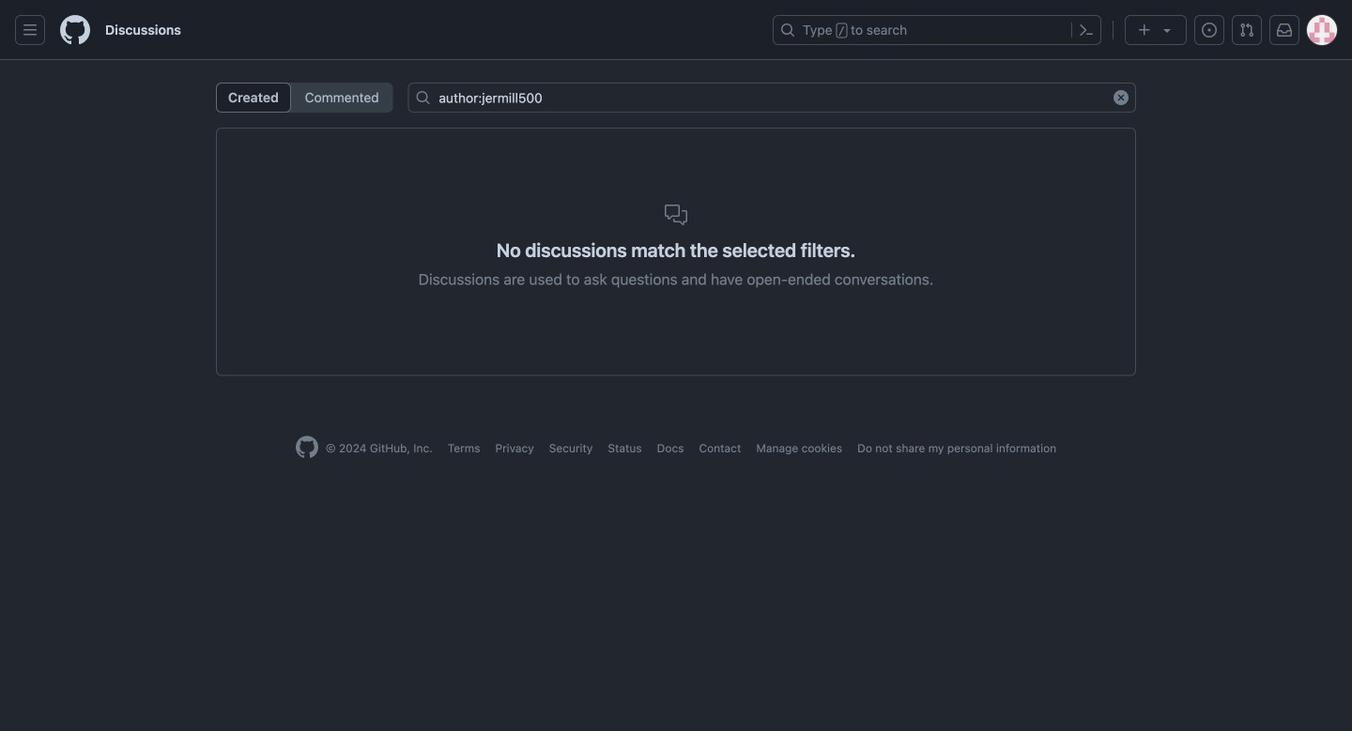 Task type: vqa. For each thing, say whether or not it's contained in the screenshot.
leftmost Homepage icon
yes



Task type: locate. For each thing, give the bounding box(es) containing it.
homepage image
[[60, 15, 90, 45], [296, 436, 318, 459]]

list
[[216, 83, 393, 113]]

0 horizontal spatial homepage image
[[60, 15, 90, 45]]

command palette image
[[1079, 23, 1094, 38]]

Search all discussions text field
[[408, 83, 1136, 113]]

1 vertical spatial homepage image
[[296, 436, 318, 459]]

0 vertical spatial homepage image
[[60, 15, 90, 45]]

search image
[[416, 90, 431, 105]]

clear image
[[1114, 90, 1129, 105]]

triangle down image
[[1160, 23, 1175, 38]]



Task type: describe. For each thing, give the bounding box(es) containing it.
1 horizontal spatial homepage image
[[296, 436, 318, 459]]

notifications image
[[1277, 23, 1292, 38]]

git pull request image
[[1240, 23, 1255, 38]]

comment discussion image
[[665, 204, 688, 226]]

plus image
[[1137, 23, 1152, 38]]

issue opened image
[[1202, 23, 1217, 38]]

Discussions search field
[[408, 83, 1136, 113]]



